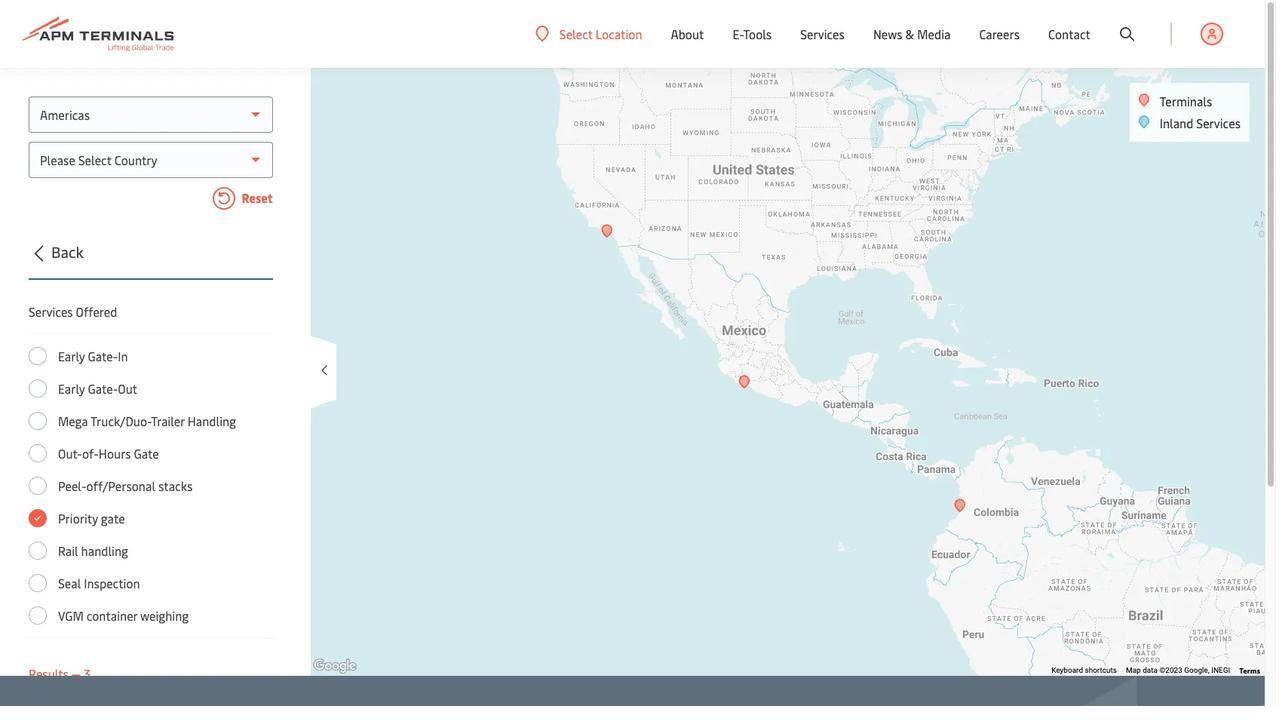 Task type: describe. For each thing, give the bounding box(es) containing it.
select location
[[560, 25, 643, 42]]

terms link
[[1240, 666, 1261, 676]]

early gate-in
[[58, 348, 128, 364]]

early gate-out
[[58, 380, 137, 397]]

data
[[1143, 666, 1158, 675]]

services for services offered
[[29, 303, 73, 320]]

3
[[84, 666, 91, 682]]

gate
[[134, 445, 159, 462]]

container
[[87, 607, 137, 624]]

seal
[[58, 575, 81, 592]]

select location button
[[536, 25, 643, 42]]

vgm
[[58, 607, 84, 624]]

results — 3
[[29, 666, 91, 682]]

location
[[596, 25, 643, 42]]

early for early gate-out
[[58, 380, 85, 397]]

services button
[[801, 0, 845, 68]]

select
[[560, 25, 593, 42]]

e-
[[733, 26, 744, 42]]

inland services
[[1160, 115, 1241, 131]]

shortcuts
[[1085, 666, 1118, 675]]

early for early gate-in
[[58, 348, 85, 364]]

google,
[[1185, 666, 1210, 675]]

rail handling
[[58, 543, 128, 559]]

mega
[[58, 413, 88, 429]]

media
[[918, 26, 951, 42]]

terms
[[1240, 666, 1261, 676]]

tools
[[744, 26, 772, 42]]

reset
[[239, 190, 273, 206]]

services offered
[[29, 303, 117, 320]]

news & media
[[874, 26, 951, 42]]

results
[[29, 666, 69, 682]]

Peel-off/Personal stacks radio
[[29, 477, 47, 495]]

out-of-hours gate
[[58, 445, 159, 462]]

of-
[[82, 445, 99, 462]]

handling
[[81, 543, 128, 559]]

inspection
[[84, 575, 140, 592]]

Rail handling radio
[[29, 542, 47, 560]]

VGM container weighing radio
[[29, 607, 47, 625]]

careers
[[980, 26, 1020, 42]]

©2023
[[1160, 666, 1183, 675]]

inegi
[[1212, 666, 1231, 675]]

stacks
[[158, 478, 193, 494]]

peel-off/personal stacks
[[58, 478, 193, 494]]

contact
[[1049, 26, 1091, 42]]

2 horizontal spatial services
[[1197, 115, 1241, 131]]

reset button
[[29, 187, 273, 213]]

Out-of-Hours Gate radio
[[29, 444, 47, 463]]

terminals
[[1160, 93, 1213, 109]]

inland
[[1160, 115, 1194, 131]]

news
[[874, 26, 903, 42]]

out-
[[58, 445, 82, 462]]

about
[[671, 26, 704, 42]]

keyboard shortcuts
[[1052, 666, 1118, 675]]



Task type: locate. For each thing, give the bounding box(es) containing it.
1 horizontal spatial services
[[801, 26, 845, 42]]

0 vertical spatial gate-
[[88, 348, 118, 364]]

0 vertical spatial services
[[801, 26, 845, 42]]

Seal Inspection radio
[[29, 574, 47, 592]]

mega truck/duo-trailer handling
[[58, 413, 236, 429]]

priority
[[58, 510, 98, 527]]

keyboard
[[1052, 666, 1084, 675]]

peel-
[[58, 478, 86, 494]]

careers button
[[980, 0, 1020, 68]]

google image
[[310, 657, 360, 676]]

2 gate- from the top
[[88, 380, 118, 397]]

early up mega
[[58, 380, 85, 397]]

1 gate- from the top
[[88, 348, 118, 364]]

services for services
[[801, 26, 845, 42]]

out
[[118, 380, 137, 397]]

gate- down the early gate-in
[[88, 380, 118, 397]]

0 horizontal spatial services
[[29, 303, 73, 320]]

0 vertical spatial early
[[58, 348, 85, 364]]

map region
[[272, 0, 1277, 706]]

gate- up early gate-out
[[88, 348, 118, 364]]

map
[[1127, 666, 1142, 675]]

vgm container weighing
[[58, 607, 189, 624]]

Mega Truck/Duo-Trailer Handling radio
[[29, 412, 47, 430]]

keyboard shortcuts button
[[1052, 666, 1118, 676]]

map data ©2023 google, inegi
[[1127, 666, 1231, 675]]

1 vertical spatial services
[[1197, 115, 1241, 131]]

Priority gate radio
[[29, 509, 47, 527]]

2 early from the top
[[58, 380, 85, 397]]

about button
[[671, 0, 704, 68]]

news & media button
[[874, 0, 951, 68]]

services right tools on the right of the page
[[801, 26, 845, 42]]

early right early gate-in option
[[58, 348, 85, 364]]

trailer
[[151, 413, 185, 429]]

gate
[[101, 510, 125, 527]]

weighing
[[140, 607, 189, 624]]

Early Gate-Out radio
[[29, 380, 47, 398]]

gate-
[[88, 348, 118, 364], [88, 380, 118, 397]]

Early Gate-In radio
[[29, 347, 47, 365]]

back
[[51, 241, 84, 262]]

services down terminals
[[1197, 115, 1241, 131]]

services left offered
[[29, 303, 73, 320]]

off/personal
[[86, 478, 155, 494]]

e-tools
[[733, 26, 772, 42]]

1 vertical spatial gate-
[[88, 380, 118, 397]]

truck/duo-
[[91, 413, 151, 429]]

early
[[58, 348, 85, 364], [58, 380, 85, 397]]

gate- for out
[[88, 380, 118, 397]]

2 vertical spatial services
[[29, 303, 73, 320]]

rail
[[58, 543, 78, 559]]

1 early from the top
[[58, 348, 85, 364]]

1 vertical spatial early
[[58, 380, 85, 397]]

—
[[72, 666, 81, 682]]

gate- for in
[[88, 348, 118, 364]]

services
[[801, 26, 845, 42], [1197, 115, 1241, 131], [29, 303, 73, 320]]

&
[[906, 26, 915, 42]]

e-tools button
[[733, 0, 772, 68]]

hours
[[99, 445, 131, 462]]

offered
[[76, 303, 117, 320]]

priority gate
[[58, 510, 125, 527]]

in
[[118, 348, 128, 364]]

seal inspection
[[58, 575, 140, 592]]

handling
[[188, 413, 236, 429]]

back button
[[24, 241, 273, 280]]

contact button
[[1049, 0, 1091, 68]]



Task type: vqa. For each thing, say whether or not it's contained in the screenshot.
'terms'
yes



